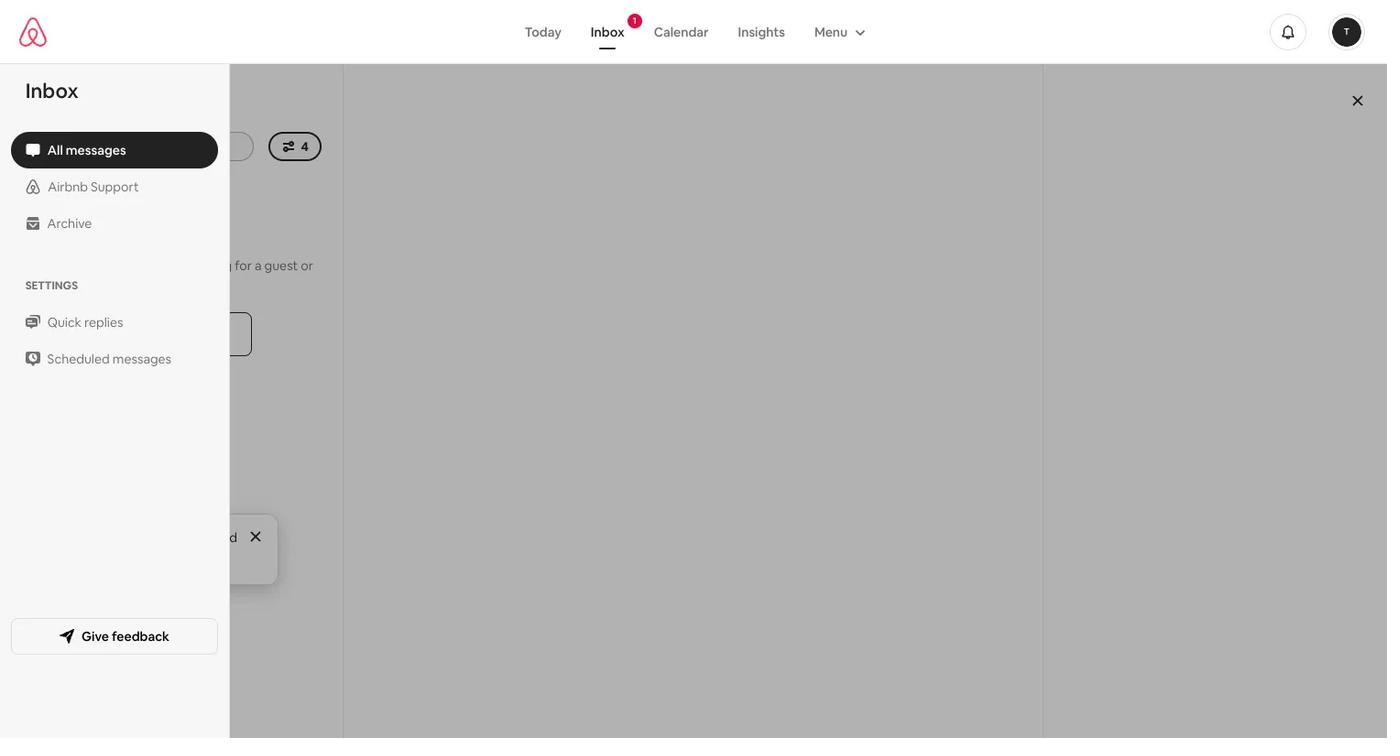 Task type: vqa. For each thing, say whether or not it's contained in the screenshot.
"Support"
yes



Task type: locate. For each thing, give the bounding box(es) containing it.
quick
[[48, 314, 82, 331]]

try
[[155, 258, 172, 274]]

all up airbnb
[[48, 142, 63, 159]]

1 vertical spatial messages
[[66, 142, 126, 159]]

airbnb support
[[48, 179, 139, 195]]

messages for the all messages button
[[66, 142, 126, 159]]

found
[[188, 231, 230, 250]]

inbox up the all messages button
[[26, 78, 79, 104]]

or right guest
[[301, 258, 314, 274]]

1 horizontal spatial or
[[301, 258, 314, 274]]

messages inside 'scheduled messages' button
[[113, 351, 172, 368]]

feedback
[[112, 628, 169, 645]]

message archived
[[132, 530, 237, 546]]

message
[[132, 530, 184, 546]]

all
[[172, 325, 187, 344]]

remove
[[113, 325, 169, 344]]

messages up airbnb support
[[66, 142, 126, 159]]

inbox
[[591, 23, 625, 40], [26, 78, 79, 104]]

give feedback
[[82, 628, 169, 645]]

messages up search text field
[[80, 93, 175, 118]]

1 horizontal spatial inbox
[[591, 23, 625, 40]]

1 vertical spatial all messages
[[48, 142, 126, 159]]

0 vertical spatial all messages
[[51, 93, 175, 118]]

2 vertical spatial messages
[[113, 351, 172, 368]]

Search text field
[[55, 138, 241, 156]]

settings
[[26, 279, 78, 293]]

messages for 'scheduled messages' button
[[113, 351, 172, 368]]

1 or from the left
[[140, 258, 152, 274]]

2 or from the left
[[301, 258, 314, 274]]

remove all filters button
[[91, 313, 252, 357]]

guest
[[265, 258, 298, 274]]

0 horizontal spatial inbox
[[26, 78, 79, 104]]

today link
[[510, 14, 576, 49]]

1 vertical spatial all
[[48, 142, 63, 159]]

replies
[[85, 314, 123, 331]]

a
[[255, 258, 262, 274]]

remove all filters
[[113, 325, 230, 344]]

all up the all messages button
[[51, 93, 76, 118]]

messages
[[80, 93, 175, 118], [66, 142, 126, 159], [113, 351, 172, 368]]

quick replies button
[[11, 304, 218, 341]]

all messages
[[51, 93, 175, 118], [48, 142, 126, 159]]

or left try on the top left
[[140, 258, 152, 274]]

scheduled messages button
[[11, 341, 218, 378]]

for
[[235, 258, 252, 274]]

inbox left 1
[[591, 23, 625, 40]]

0 horizontal spatial or
[[140, 258, 152, 274]]

searching
[[175, 258, 232, 274]]

inbox 1 calendar
[[591, 14, 709, 40]]

all messages inside the all messages button
[[48, 142, 126, 159]]

inbox inside inbox 1 calendar
[[591, 23, 625, 40]]

all
[[51, 93, 76, 118], [48, 142, 63, 159]]

calendar
[[654, 23, 709, 40]]

today
[[525, 23, 562, 40]]

support
[[90, 179, 139, 195]]

messages down remove
[[113, 351, 172, 368]]

messages inside the all messages button
[[66, 142, 126, 159]]

4
[[301, 138, 309, 155]]

insights
[[738, 23, 786, 40]]

0 vertical spatial inbox
[[591, 23, 625, 40]]

or
[[140, 258, 152, 274], [301, 258, 314, 274]]

1 vertical spatial inbox
[[26, 78, 79, 104]]

all messages up airbnb support
[[48, 142, 126, 159]]

archive button
[[11, 205, 218, 242]]

no
[[114, 231, 134, 250]]

all messages up the all messages button
[[51, 93, 175, 118]]



Task type: describe. For each thing, give the bounding box(es) containing it.
adjust
[[30, 258, 68, 274]]

scheduled
[[48, 351, 110, 368]]

airbnb support button
[[11, 169, 218, 205]]

0 vertical spatial messages
[[80, 93, 175, 118]]

give feedback button
[[11, 618, 218, 655]]

0 vertical spatial all
[[51, 93, 76, 118]]

1
[[633, 14, 637, 26]]

menu
[[815, 23, 848, 40]]

message archived group
[[65, 514, 279, 586]]

archive
[[48, 215, 92, 232]]

filters
[[190, 325, 230, 344]]

give
[[82, 628, 109, 645]]

code.
[[195, 274, 228, 291]]

main navigation menu image
[[1333, 17, 1362, 46]]

calendar link
[[640, 14, 724, 49]]

all inside button
[[48, 142, 63, 159]]

insights link
[[724, 14, 800, 49]]

quick replies
[[48, 314, 123, 331]]

no results found adjust your filters, or try searching for a guest or confirmation code.
[[30, 231, 314, 291]]

menu button
[[800, 14, 878, 49]]

inbox for inbox 1 calendar
[[591, 23, 625, 40]]

inbox for inbox
[[26, 78, 79, 104]]

archived
[[187, 530, 237, 546]]

airbnb
[[48, 179, 88, 195]]

scheduled messages
[[48, 351, 172, 368]]

your
[[71, 258, 98, 274]]

all messages button
[[11, 132, 218, 169]]

4 button
[[268, 132, 322, 161]]

results
[[137, 231, 185, 250]]

filters,
[[100, 258, 137, 274]]

all messages heading
[[51, 93, 175, 118]]

confirmation
[[116, 274, 192, 291]]



